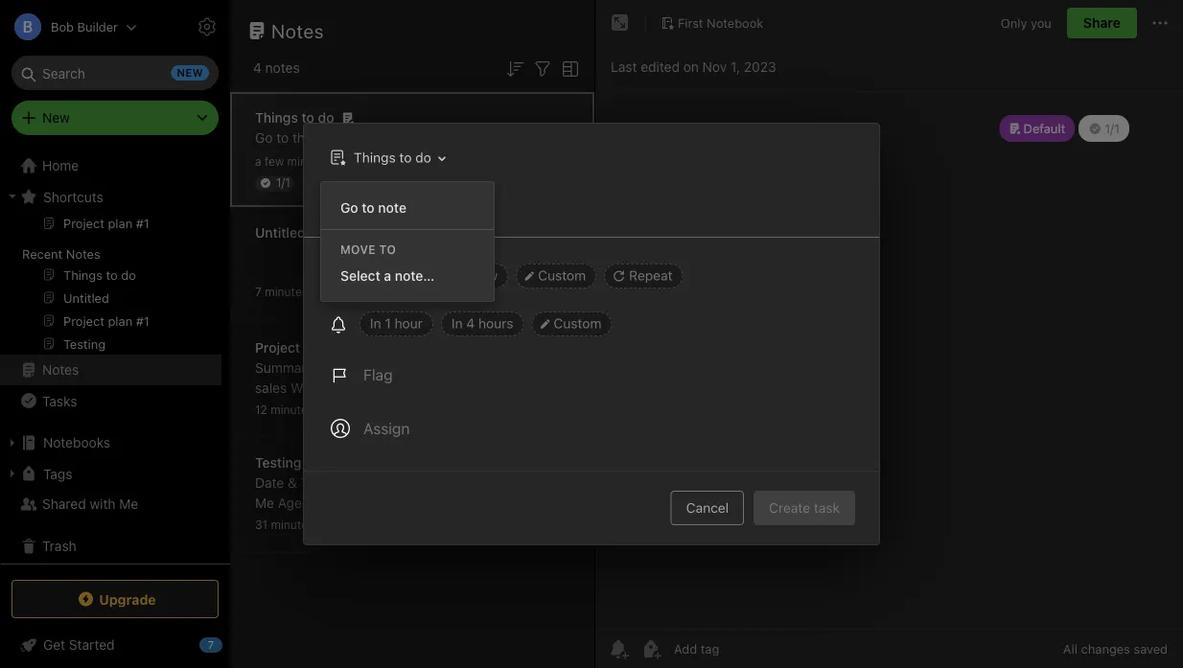Task type: describe. For each thing, give the bounding box(es) containing it.
all
[[1064, 642, 1078, 657]]

week down 100
[[529, 380, 564, 396]]

to up go to the beach
[[302, 110, 315, 126]]

share button
[[1067, 8, 1138, 38]]

tomorrow button
[[426, 264, 509, 289]]

repeat button
[[604, 264, 683, 289]]

great
[[418, 495, 452, 511]]

beach
[[316, 130, 354, 146]]

status
[[315, 516, 355, 531]]

1 vertical spatial notes
[[471, 516, 505, 531]]

dropdown list menu
[[321, 194, 494, 290]]

0 vertical spatial things
[[255, 110, 298, 126]]

0 vertical spatial 2
[[447, 380, 455, 396]]

mm/dd/yy down milestones
[[459, 380, 526, 396]]

mm/dd/yy down sales
[[267, 400, 334, 416]]

shared with me
[[42, 496, 138, 512]]

milestones
[[454, 360, 521, 376]]

trash
[[42, 539, 76, 554]]

tags button
[[0, 458, 222, 489]]

ago for 12 minutes ago
[[317, 403, 337, 417]]

last
[[611, 59, 637, 75]]

1 task from the left
[[326, 421, 354, 436]]

attendees
[[494, 475, 557, 491]]

summary
[[255, 360, 314, 376]]

upgrade button
[[12, 580, 219, 619]]

minutes for 31 minutes ago
[[271, 518, 314, 532]]

week down major
[[409, 380, 443, 396]]

select a note…
[[341, 268, 435, 284]]

week down flag button
[[338, 400, 372, 416]]

0 vertical spatial notes
[[265, 60, 300, 76]]

4 inside button
[[466, 316, 475, 331]]

tasks button
[[0, 386, 222, 416]]

12 minutes ago
[[255, 403, 337, 417]]

tomorrow
[[436, 268, 498, 283]]

2 task from the left
[[368, 421, 396, 436]]

major
[[416, 360, 451, 376]]

shared with me link
[[0, 489, 222, 520]]

settings image
[[196, 15, 219, 38]]

notes inside the notes link
[[42, 362, 79, 378]]

1,
[[731, 59, 740, 75]]

notebook
[[707, 15, 764, 30]]

on
[[684, 59, 699, 75]]

recent
[[22, 247, 63, 261]]

go to note
[[341, 200, 407, 215]]

only
[[1001, 16, 1028, 30]]

assign
[[364, 420, 410, 438]]

expand notebooks image
[[5, 435, 20, 451]]

to left the
[[276, 130, 289, 146]]

1 vertical spatial testing
[[445, 475, 490, 491]]

4 up go to the beach
[[253, 60, 262, 76]]

flag button
[[319, 352, 404, 398]]

le...
[[499, 421, 525, 436]]

home
[[42, 158, 79, 174]]

to left the note
[[362, 200, 375, 215]]

2 things to do button from the left
[[325, 144, 453, 172]]

up
[[397, 516, 413, 531]]

&
[[288, 475, 297, 491]]

shortcuts button
[[0, 181, 222, 212]]

31
[[255, 518, 268, 532]]

send
[[509, 516, 540, 531]]

0 vertical spatial a
[[255, 155, 261, 168]]

minutes down go to the beach
[[287, 155, 330, 168]]

select a note… link
[[321, 262, 494, 290]]

project plan #1 summary lululemon nike major milestones 100 sales week 1 mm/dd/yy week 2 mm/dd/yy week 3 mm/dd/yy week 4 mm/dd/yy week 5 mm/dd/yy task 1 task 2 task 3 task 4 le...
[[255, 340, 564, 436]]

nike
[[385, 360, 412, 376]]

tags
[[43, 466, 72, 482]]

agenda
[[278, 495, 325, 511]]

plan
[[304, 340, 331, 356]]

5
[[497, 400, 505, 416]]

0 vertical spatial testing
[[255, 455, 302, 471]]

0 vertical spatial 3
[[255, 400, 263, 416]]

mm/dd/yy down 12 minutes ago
[[255, 421, 322, 436]]

first notebook
[[678, 15, 764, 30]]

with
[[90, 496, 116, 512]]

shortcuts
[[43, 189, 103, 205]]

the
[[292, 130, 313, 146]]

custom button for in 4 hours
[[532, 312, 612, 337]]

ago for 7 minutes ago
[[311, 285, 331, 299]]

1 horizontal spatial 3
[[443, 421, 451, 436]]

go for go to the beach
[[255, 130, 273, 146]]

actio...
[[374, 536, 416, 552]]

project
[[255, 340, 300, 356]]

#1
[[334, 340, 349, 356]]

mm/dd/yy up assign
[[388, 400, 455, 416]]

changes
[[1082, 642, 1131, 657]]

new button
[[12, 101, 219, 135]]

only you
[[1001, 16, 1052, 30]]

minutes for 7 minutes ago
[[265, 285, 308, 299]]

repeat
[[629, 268, 673, 283]]

create
[[769, 500, 811, 516]]

date
[[255, 475, 284, 491]]

note window element
[[596, 0, 1184, 669]]

add tag image
[[640, 638, 663, 661]]

4 notes
[[253, 60, 300, 76]]

me inside date & time 09/09/2099 goal testing attendees me agenda testing notes great action items assignee status clean up meeting notes send out meeting notes and actio...
[[255, 495, 274, 511]]

in 4 hours button
[[441, 312, 524, 337]]

hours
[[479, 316, 514, 331]]

nov
[[703, 59, 727, 75]]

shared
[[42, 496, 86, 512]]

to up today
[[379, 243, 396, 257]]

go to note link
[[321, 194, 494, 221]]

ago down the beach at the top left of page
[[334, 155, 354, 168]]

hour
[[395, 316, 423, 331]]

custom for tomorrow
[[538, 268, 586, 283]]



Task type: locate. For each thing, give the bounding box(es) containing it.
12
[[255, 403, 267, 417]]

minutes for 12 minutes ago
[[271, 403, 314, 417]]

in
[[370, 316, 381, 331], [452, 316, 463, 331]]

1 horizontal spatial me
[[255, 495, 274, 511]]

things inside button
[[354, 149, 396, 165]]

notes up the
[[265, 60, 300, 76]]

action
[[455, 495, 495, 511]]

minutes down agenda
[[271, 518, 314, 532]]

3 task from the left
[[411, 421, 439, 436]]

1 horizontal spatial meeting
[[417, 516, 467, 531]]

go left the note
[[341, 200, 358, 215]]

0 vertical spatial meeting
[[417, 516, 467, 531]]

cancel
[[687, 500, 729, 516]]

today button
[[360, 264, 418, 289]]

0 horizontal spatial 3
[[255, 400, 263, 416]]

few
[[265, 155, 284, 168]]

meeting down great
[[417, 516, 467, 531]]

custom button down enter task text box
[[516, 264, 597, 289]]

move
[[341, 243, 376, 257]]

date & time 09/09/2099 goal testing attendees me agenda testing notes great action items assignee status clean up meeting notes send out meeting notes and actio...
[[255, 475, 564, 552]]

items
[[498, 495, 533, 511]]

and
[[347, 536, 370, 552]]

4
[[253, 60, 262, 76], [466, 316, 475, 331], [376, 400, 384, 416], [487, 421, 495, 436]]

tree
[[0, 151, 230, 574]]

ago for 31 minutes ago
[[317, 518, 337, 532]]

notes down status
[[309, 536, 344, 552]]

custom button up 100
[[532, 312, 612, 337]]

2 horizontal spatial notes
[[471, 516, 505, 531]]

do up 'go to note' link
[[416, 149, 431, 165]]

notebooks
[[43, 435, 110, 451]]

recent notes
[[22, 247, 100, 261]]

1 vertical spatial custom button
[[532, 312, 612, 337]]

ago
[[334, 155, 354, 168], [311, 285, 331, 299], [317, 403, 337, 417], [317, 518, 337, 532]]

a left note…
[[384, 268, 391, 284]]

things down the beach at the top left of page
[[354, 149, 396, 165]]

2 horizontal spatial 1
[[385, 316, 391, 331]]

1 left hour
[[385, 316, 391, 331]]

ago down agenda
[[317, 518, 337, 532]]

Enter task text field
[[362, 191, 857, 223]]

assignee
[[255, 516, 312, 531]]

note
[[378, 200, 407, 215]]

0 horizontal spatial 1
[[329, 380, 335, 396]]

1 horizontal spatial do
[[416, 149, 431, 165]]

things
[[255, 110, 298, 126], [354, 149, 396, 165]]

testing up status
[[329, 495, 374, 511]]

0 horizontal spatial do
[[318, 110, 334, 126]]

go
[[255, 130, 273, 146], [341, 200, 358, 215]]

assign button
[[319, 406, 421, 452]]

in 1 hour button
[[360, 312, 433, 337]]

meeting
[[417, 516, 467, 531], [255, 536, 305, 552]]

1 vertical spatial meeting
[[255, 536, 305, 552]]

trash link
[[0, 531, 222, 562]]

0 vertical spatial do
[[318, 110, 334, 126]]

in for in 4 hours
[[452, 316, 463, 331]]

1 inside button
[[385, 316, 391, 331]]

task left le...
[[455, 421, 483, 436]]

expand tags image
[[5, 466, 20, 482]]

0 horizontal spatial notes
[[265, 60, 300, 76]]

custom left repeat button at the top of the page
[[538, 268, 586, 283]]

Note Editor text field
[[596, 92, 1184, 629]]

0 horizontal spatial things
[[255, 110, 298, 126]]

a inside dropdown list 'menu'
[[384, 268, 391, 284]]

notebooks link
[[0, 428, 222, 458]]

notes up the 'up'
[[377, 495, 414, 511]]

in for in 1 hour
[[370, 316, 381, 331]]

0 horizontal spatial things to do
[[255, 110, 334, 126]]

add a reminder image
[[607, 638, 630, 661]]

notes inside recent notes group
[[66, 247, 100, 261]]

do up the beach at the top left of page
[[318, 110, 334, 126]]

create task
[[769, 500, 840, 516]]

go inside dropdown list 'menu'
[[341, 200, 358, 215]]

upgrade
[[99, 592, 156, 607]]

things to do up the note
[[354, 149, 431, 165]]

2 vertical spatial testing
[[329, 495, 374, 511]]

task
[[326, 421, 354, 436], [368, 421, 396, 436], [411, 421, 439, 436], [455, 421, 483, 436]]

custom
[[538, 268, 586, 283], [554, 316, 602, 331]]

1 vertical spatial things
[[354, 149, 396, 165]]

mm/dd/yy down lululemon
[[338, 380, 405, 396]]

minutes down sales
[[271, 403, 314, 417]]

None search field
[[25, 56, 205, 90]]

untitled
[[255, 225, 306, 241]]

sales
[[255, 380, 287, 396]]

1 horizontal spatial testing
[[329, 495, 374, 511]]

testing up date
[[255, 455, 302, 471]]

task down flag
[[368, 421, 396, 436]]

minutes right 7
[[265, 285, 308, 299]]

testing
[[255, 455, 302, 471], [445, 475, 490, 491], [329, 495, 374, 511]]

1 horizontal spatial 2
[[447, 380, 455, 396]]

a
[[255, 155, 261, 168], [384, 268, 391, 284]]

100
[[525, 360, 548, 376]]

notes inside date & time 09/09/2099 goal testing attendees me agenda testing notes great action items assignee status clean up meeting notes send out meeting notes and actio...
[[377, 495, 414, 511]]

cancel button
[[671, 491, 744, 526]]

expand note image
[[609, 12, 632, 35]]

select
[[341, 268, 381, 284]]

notes
[[265, 60, 300, 76], [471, 516, 505, 531], [309, 536, 344, 552]]

all changes saved
[[1064, 642, 1168, 657]]

task left assign
[[326, 421, 354, 436]]

new
[[42, 110, 70, 126]]

home link
[[0, 151, 230, 181]]

4 left hours in the top of the page
[[466, 316, 475, 331]]

0 horizontal spatial go
[[255, 130, 273, 146]]

do
[[318, 110, 334, 126], [416, 149, 431, 165]]

1 vertical spatial 1
[[329, 380, 335, 396]]

09/09/2099
[[335, 475, 409, 491]]

things to do
[[255, 110, 334, 126], [354, 149, 431, 165]]

1 vertical spatial go
[[341, 200, 358, 215]]

time
[[301, 475, 331, 491]]

tree containing home
[[0, 151, 230, 574]]

a few minutes ago
[[255, 155, 354, 168]]

share
[[1084, 15, 1121, 31]]

0 horizontal spatial in
[[370, 316, 381, 331]]

1 vertical spatial 3
[[443, 421, 451, 436]]

1 horizontal spatial things to do
[[354, 149, 431, 165]]

today
[[370, 268, 407, 283]]

custom button
[[516, 264, 597, 289], [532, 312, 612, 337]]

2 vertical spatial 1
[[358, 421, 364, 436]]

custom right hours in the top of the page
[[554, 316, 602, 331]]

1
[[385, 316, 391, 331], [329, 380, 335, 396], [358, 421, 364, 436]]

0 vertical spatial custom
[[538, 268, 586, 283]]

things to do button
[[320, 144, 453, 172], [325, 144, 453, 172]]

2023
[[744, 59, 777, 75]]

recent notes group
[[0, 212, 222, 363]]

0 horizontal spatial me
[[119, 496, 138, 512]]

2 horizontal spatial testing
[[445, 475, 490, 491]]

2
[[447, 380, 455, 396], [399, 421, 407, 436]]

0 vertical spatial things to do
[[255, 110, 334, 126]]

3 right assign
[[443, 421, 451, 436]]

tasks
[[42, 393, 77, 409]]

saved
[[1134, 642, 1168, 657]]

2 vertical spatial notes
[[309, 536, 344, 552]]

0 horizontal spatial a
[[255, 155, 261, 168]]

go for go to note
[[341, 200, 358, 215]]

in 4 hours
[[452, 316, 514, 331]]

0 vertical spatial 1
[[385, 316, 391, 331]]

Search text field
[[25, 56, 205, 90]]

3
[[255, 400, 263, 416], [443, 421, 451, 436]]

things to do inside "go to note or move task" field
[[354, 149, 431, 165]]

1 vertical spatial 2
[[399, 421, 407, 436]]

notes up 4 notes
[[271, 19, 324, 42]]

flag
[[364, 366, 393, 384]]

1/1
[[276, 176, 290, 189]]

2 in from the left
[[452, 316, 463, 331]]

Go to note or move task field
[[320, 144, 453, 172]]

you
[[1031, 16, 1052, 30]]

go to the beach
[[255, 130, 354, 146]]

4 left le...
[[487, 421, 495, 436]]

edited
[[641, 59, 680, 75]]

go up few
[[255, 130, 273, 146]]

1 in from the left
[[370, 316, 381, 331]]

custom for in 4 hours
[[554, 316, 602, 331]]

in left hours in the top of the page
[[452, 316, 463, 331]]

week left 5
[[459, 400, 493, 416]]

1 horizontal spatial things
[[354, 149, 396, 165]]

0 vertical spatial go
[[255, 130, 273, 146]]

1 horizontal spatial 1
[[358, 421, 364, 436]]

1 vertical spatial things to do
[[354, 149, 431, 165]]

ago up 'plan'
[[311, 285, 331, 299]]

1 horizontal spatial notes
[[309, 536, 344, 552]]

1 vertical spatial custom
[[554, 316, 602, 331]]

to up 'go to note' link
[[399, 149, 412, 165]]

4 up assign
[[376, 400, 384, 416]]

things to do up the
[[255, 110, 334, 126]]

custom button for tomorrow
[[516, 264, 597, 289]]

ago down lululemon
[[317, 403, 337, 417]]

task right assign
[[411, 421, 439, 436]]

1 horizontal spatial a
[[384, 268, 391, 284]]

to inside field
[[399, 149, 412, 165]]

7 minutes ago
[[255, 285, 331, 299]]

goal
[[413, 475, 441, 491]]

me down date
[[255, 495, 274, 511]]

clean
[[358, 516, 394, 531]]

1 vertical spatial a
[[384, 268, 391, 284]]

0 horizontal spatial meeting
[[255, 536, 305, 552]]

notes down the action
[[471, 516, 505, 531]]

0 horizontal spatial testing
[[255, 455, 302, 471]]

1 down lululemon
[[329, 380, 335, 396]]

3 down sales
[[255, 400, 263, 416]]

1 things to do button from the left
[[320, 144, 453, 172]]

notes right recent
[[66, 247, 100, 261]]

in left hour
[[370, 316, 381, 331]]

0 horizontal spatial 2
[[399, 421, 407, 436]]

7
[[255, 285, 262, 299]]

week up 12 minutes ago
[[291, 380, 325, 396]]

me
[[255, 495, 274, 511], [119, 496, 138, 512]]

a left few
[[255, 155, 261, 168]]

week
[[291, 380, 325, 396], [409, 380, 443, 396], [529, 380, 564, 396], [338, 400, 372, 416], [459, 400, 493, 416]]

1 horizontal spatial in
[[452, 316, 463, 331]]

1 down flag button
[[358, 421, 364, 436]]

in 1 hour
[[370, 316, 423, 331]]

first
[[678, 15, 704, 30]]

task
[[814, 500, 840, 516]]

move to
[[341, 243, 396, 257]]

me right with
[[119, 496, 138, 512]]

1 vertical spatial do
[[416, 149, 431, 165]]

do inside button
[[416, 149, 431, 165]]

testing up the action
[[445, 475, 490, 491]]

4 task from the left
[[455, 421, 483, 436]]

0 vertical spatial custom button
[[516, 264, 597, 289]]

notes link
[[0, 355, 222, 386]]

notes up tasks
[[42, 362, 79, 378]]

1 horizontal spatial go
[[341, 200, 358, 215]]

meeting down assignee
[[255, 536, 305, 552]]

things up the
[[255, 110, 298, 126]]



Task type: vqa. For each thing, say whether or not it's contained in the screenshot.
ago
yes



